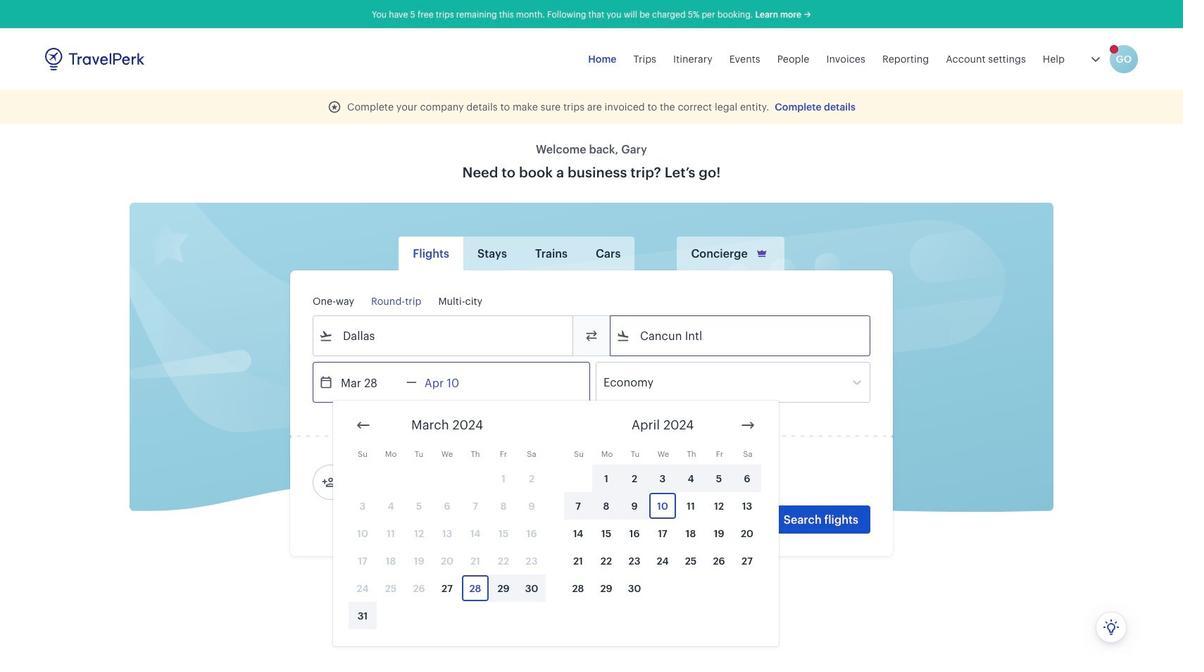 Task type: locate. For each thing, give the bounding box(es) containing it.
move forward to switch to the next month. image
[[740, 417, 756, 434]]

calendar application
[[333, 401, 1183, 647]]

From search field
[[333, 325, 554, 347]]

Add first traveler search field
[[336, 471, 482, 494]]



Task type: describe. For each thing, give the bounding box(es) containing it.
move backward to switch to the previous month. image
[[355, 417, 372, 434]]

Return text field
[[417, 363, 490, 402]]

To search field
[[630, 325, 852, 347]]

Depart text field
[[333, 363, 406, 402]]



